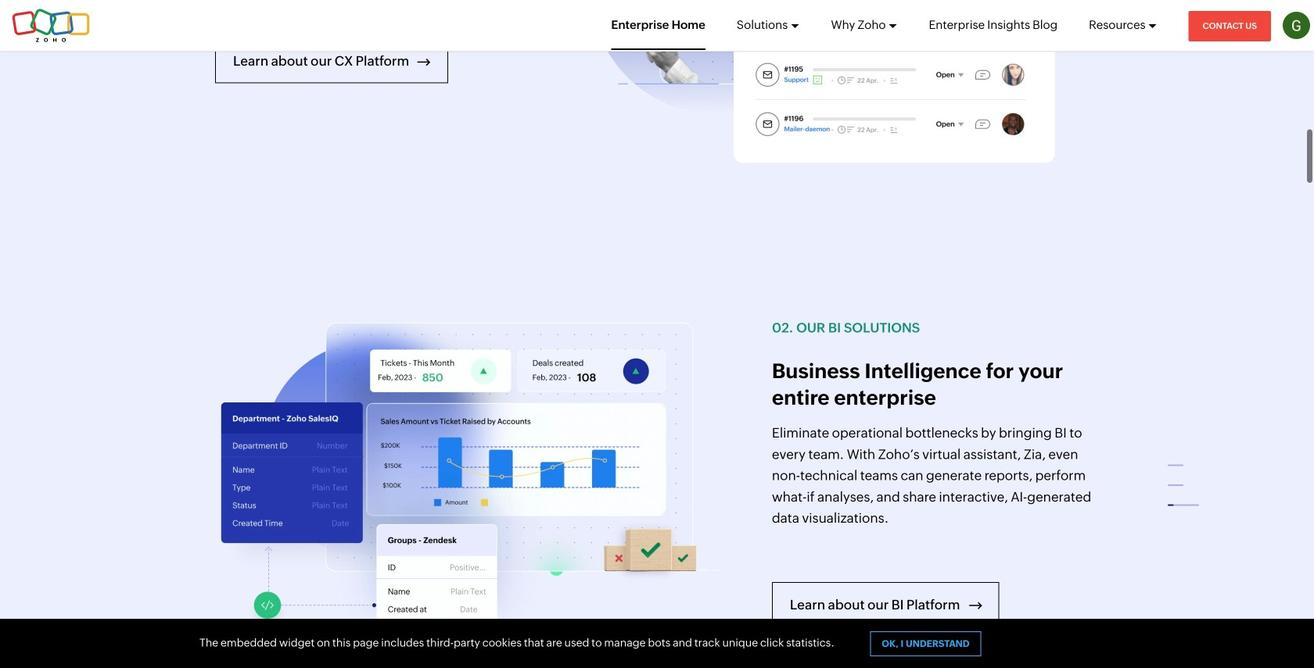 Task type: describe. For each thing, give the bounding box(es) containing it.
0 vertical spatial our customer solutions image
[[591, 0, 1099, 164]]

1 vertical spatial our customer solutions image
[[215, 318, 724, 663]]

gary orlando image
[[1283, 12, 1311, 39]]



Task type: locate. For each thing, give the bounding box(es) containing it.
tab panel
[[772, 358, 1100, 529]]

zoho enterprise logo image
[[12, 8, 90, 43]]

our customer solutions image
[[591, 0, 1099, 164], [215, 318, 724, 663]]

tab list
[[1162, 452, 1209, 541]]



Task type: vqa. For each thing, say whether or not it's contained in the screenshot.
short
no



